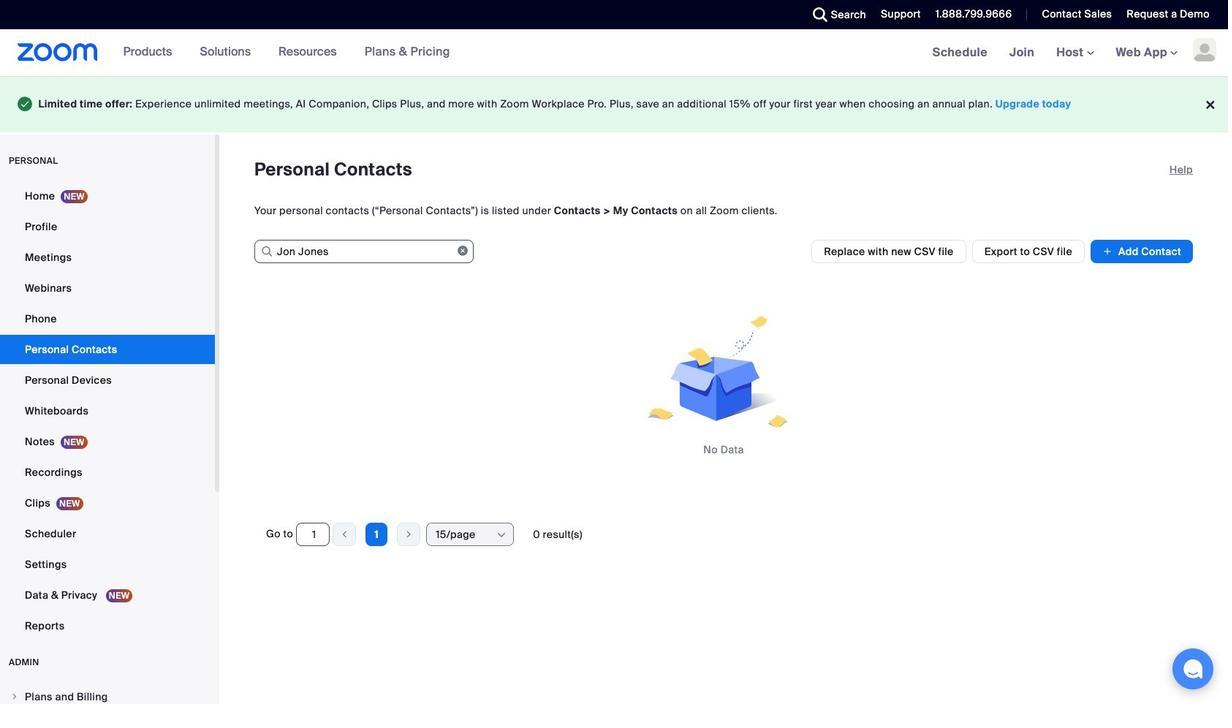 Task type: describe. For each thing, give the bounding box(es) containing it.
profile picture image
[[1194, 38, 1217, 61]]

add image
[[1103, 244, 1113, 259]]

zoom logo image
[[18, 43, 98, 61]]

personal menu menu
[[0, 181, 215, 642]]

previous page image
[[334, 528, 356, 541]]

open chat image
[[1184, 659, 1204, 680]]

Search Contacts Input text field
[[255, 240, 474, 263]]



Task type: locate. For each thing, give the bounding box(es) containing it.
show options image
[[496, 529, 508, 541]]

product information navigation
[[98, 29, 462, 76]]

right image
[[10, 692, 19, 701]]

type image
[[18, 94, 32, 115]]

next page image
[[398, 528, 420, 541]]

footer
[[0, 76, 1229, 132]]

banner
[[0, 29, 1229, 77]]

menu item
[[0, 683, 215, 704]]

meetings navigation
[[922, 29, 1229, 77]]

Jump to number field
[[296, 523, 330, 546]]



Task type: vqa. For each thing, say whether or not it's contained in the screenshot.
Shape image
no



